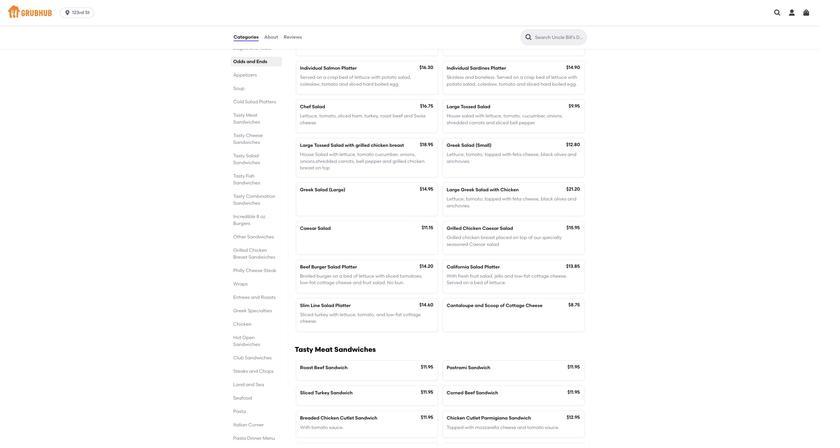 Task type: describe. For each thing, give the bounding box(es) containing it.
carrots,
[[338, 159, 355, 164]]

cottage for platter
[[532, 274, 549, 280]]

sliced inside lettuce, tomato, sliced ham, turkey, roast beef and swiss cheese.
[[338, 113, 351, 119]]

salad. inside grilled chicken breast placed on top of our specially seasoned caesar salad.
[[487, 242, 501, 248]]

tasty inside tasty combination sandwiches
[[233, 194, 245, 200]]

meat inside "tasty meat sandwiches"
[[246, 113, 258, 118]]

tasty inside the tasty fish sandwiches
[[233, 174, 245, 179]]

beef
[[393, 113, 403, 119]]

sliced inside house salad with lettuce, tomato, cucumber, onions, shredded carrots and sliced bell pepper
[[496, 120, 509, 126]]

salad inside house salad with lettuce, tomato  cucumber, onions, onions,shredded carrots, bell pepper and grilled chicken breast on top
[[315, 152, 328, 158]]

sandwiches up "steaks and chops"
[[245, 356, 272, 361]]

fat for platter
[[524, 274, 531, 280]]

123rd
[[72, 10, 84, 15]]

1 horizontal spatial svg image
[[789, 9, 797, 17]]

no
[[387, 281, 394, 286]]

large for large tossed salad
[[447, 104, 460, 110]]

a inside the with fresh fruit salad, jello and low-fat cottage cheese. served on a bed of lettuce.
[[470, 281, 473, 286]]

1 cutlet from the left
[[340, 416, 354, 422]]

8
[[257, 214, 259, 220]]

slim
[[300, 303, 310, 309]]

large tossed salad
[[447, 104, 491, 110]]

tasty up roast
[[295, 346, 313, 354]]

skinless and boneless. served on a crisp bed of lettuce with potato salad, coleslaw, tomato and sliced hard boiled egg.
[[447, 75, 578, 87]]

turkey
[[315, 391, 330, 396]]

potato inside skinless and boneless. served on a crisp bed of lettuce with potato salad, coleslaw, tomato and sliced hard boiled egg.
[[447, 82, 462, 87]]

boiled for tuna salad platter
[[375, 43, 389, 48]]

about
[[264, 34, 278, 40]]

$15.70
[[567, 26, 580, 32]]

$11.15
[[422, 225, 434, 231]]

tomato, for greek salad (small)
[[466, 152, 484, 158]]

broiled
[[300, 274, 316, 280]]

philly cheese steak
[[233, 268, 277, 274]]

cantaloupe
[[447, 303, 474, 309]]

open
[[243, 336, 255, 341]]

2 vertical spatial cheese
[[526, 303, 543, 309]]

incredible
[[233, 214, 256, 220]]

on inside house salad with lettuce, tomato  cucumber, onions, onions,shredded carrots, bell pepper and grilled chicken breast on top
[[316, 165, 321, 171]]

$14.90
[[567, 65, 580, 71]]

0 vertical spatial grilled
[[356, 143, 370, 148]]

parmigiana
[[482, 416, 508, 422]]

chef salad
[[300, 104, 325, 110]]

beef burger salad platter
[[300, 265, 357, 270]]

lettuce, for sliced
[[486, 113, 503, 119]]

$13.85
[[567, 264, 580, 270]]

olives for $12.80
[[555, 152, 567, 158]]

california
[[447, 265, 470, 270]]

top inside house salad with lettuce, tomato  cucumber, onions, onions,shredded carrots, bell pepper and grilled chicken breast on top
[[322, 165, 330, 171]]

tasty fish sandwiches
[[233, 174, 260, 186]]

individual tuna platter
[[447, 27, 498, 33]]

sandwiches inside grilled chicken breast sandwiches
[[249, 255, 276, 260]]

salmon
[[324, 66, 341, 71]]

broiled burger on a bed of lettuce with sliced tomatoes, low-fat cottage cheese and fruit salad. no bun.
[[300, 274, 423, 286]]

top inside grilled chicken breast placed on top of our specially seasoned caesar salad.
[[520, 235, 528, 241]]

cheese. for lettuce, tomato, sliced ham, turkey, roast beef and swiss cheese.
[[300, 120, 317, 126]]

tasty inside tasty cheese sandwiches
[[233, 133, 245, 139]]

salad
[[462, 113, 475, 119]]

lettuce, for chef
[[300, 113, 318, 119]]

pasta for pasta
[[233, 410, 246, 415]]

potato for $15.30
[[382, 36, 397, 42]]

of inside grilled chicken breast placed on top of our specially seasoned caesar salad.
[[529, 235, 533, 241]]

fat for salad
[[396, 313, 402, 318]]

cottage for salad
[[403, 313, 421, 318]]

(small)
[[476, 143, 492, 148]]

of inside the with fresh fruit salad, jello and low-fat cottage cheese. served on a bed of lettuce.
[[484, 281, 489, 286]]

served for tuna salad platter
[[300, 36, 316, 42]]

beef for corned beef sandwich
[[465, 391, 475, 396]]

and inside house salad with lettuce, tomato, cucumber, onions, shredded carrots and sliced bell pepper
[[486, 120, 495, 126]]

egg. inside skinless and boneless. served on a crisp bed of lettuce with potato salad, coleslaw, tomato and sliced hard boiled egg.
[[568, 82, 577, 87]]

$9.95
[[569, 104, 580, 109]]

breast inside house salad with lettuce, tomato  cucumber, onions, onions,shredded carrots, bell pepper and grilled chicken breast on top
[[300, 165, 315, 171]]

main navigation navigation
[[0, 0, 821, 26]]

pastrami
[[447, 366, 467, 371]]

egg. for $15.70
[[537, 43, 547, 48]]

with for with tomato sauce.
[[300, 425, 311, 431]]

greek for greek salad (small)
[[447, 143, 461, 148]]

reviews button
[[284, 26, 303, 49]]

fat inside broiled burger on a bed of lettuce with sliced tomatoes, low-fat cottage cheese and fruit salad. no bun.
[[310, 281, 316, 286]]

lettuce for individual sardines platter
[[355, 75, 370, 80]]

platter for individual sardines platter
[[491, 66, 507, 71]]

sandwiches down fish
[[233, 181, 260, 186]]

grilled for grilled chicken caesar salad
[[447, 226, 462, 232]]

$12.80
[[567, 142, 580, 148]]

123rd st
[[72, 10, 90, 15]]

1 horizontal spatial meat
[[315, 346, 333, 354]]

individual salmon platter
[[300, 66, 357, 71]]

on down individual tuna platter
[[464, 36, 469, 42]]

placed
[[497, 235, 512, 241]]

sliced turkey sandwich
[[300, 391, 353, 396]]

tomato, for chef salad
[[320, 113, 337, 119]]

crisp for tuna
[[474, 36, 485, 42]]

ends
[[257, 59, 267, 65]]

$16.75
[[420, 104, 434, 109]]

cottage
[[506, 303, 525, 309]]

served on a crisp bed of lettuce with potato salad, coleslaw, tomato and sliced hard boiled egg. for individual salmon platter
[[300, 75, 412, 87]]

chops
[[259, 369, 274, 375]]

tasty cheese sandwiches
[[233, 133, 263, 145]]

2 cutlet from the left
[[467, 416, 481, 422]]

boiled inside skinless and boneless. served on a crisp bed of lettuce with potato salad, coleslaw, tomato and sliced hard boiled egg.
[[553, 82, 566, 87]]

cold
[[233, 99, 244, 105]]

0 horizontal spatial beef
[[300, 265, 310, 270]]

fruit inside broiled burger on a bed of lettuce with sliced tomatoes, low-fat cottage cheese and fruit salad. no bun.
[[363, 281, 372, 286]]

bed for $16.30
[[339, 75, 348, 80]]

seasoned
[[447, 242, 469, 248]]

large greek salad with chicken
[[447, 187, 519, 193]]

salad, for $15.70
[[545, 36, 558, 42]]

pepper inside house salad with lettuce, tomato, cucumber, onions, shredded carrots and sliced bell pepper
[[519, 120, 536, 126]]

sandwiches down open
[[233, 342, 260, 348]]

1 horizontal spatial tasty meat sandwiches
[[295, 346, 376, 354]]

onions,shredded
[[300, 159, 337, 164]]

tasty combination sandwiches
[[233, 194, 276, 206]]

tasty salad sandwiches
[[233, 153, 260, 166]]

club
[[233, 356, 244, 361]]

caesar salad
[[300, 226, 331, 232]]

on inside the with fresh fruit salad, jello and low-fat cottage cheese. served on a bed of lettuce.
[[464, 281, 469, 286]]

line
[[311, 303, 320, 309]]

$14.95
[[420, 187, 434, 192]]

house for house salad with lettuce, tomato  cucumber, onions, onions,shredded carrots, bell pepper and grilled chicken breast on top
[[300, 152, 314, 158]]

sliced for sliced turkey with lettuce, tomato, and low-fat cottage cheese.
[[300, 313, 314, 318]]

specially
[[543, 235, 562, 241]]

hard for individual salmon platter
[[363, 82, 374, 87]]

individual sardines platter
[[447, 66, 507, 71]]

with inside house salad with lettuce, tomato  cucumber, onions, onions,shredded carrots, bell pepper and grilled chicken breast on top
[[329, 152, 339, 158]]

bed inside skinless and boneless. served on a crisp bed of lettuce with potato salad, coleslaw, tomato and sliced hard boiled egg.
[[536, 75, 545, 80]]

slim line salad platter
[[300, 303, 351, 309]]

low- inside broiled burger on a bed of lettuce with sliced tomatoes, low-fat cottage cheese and fruit salad. no bun.
[[300, 281, 310, 286]]

bed inside the with fresh fruit salad, jello and low-fat cottage cheese. served on a bed of lettuce.
[[474, 281, 483, 286]]

italian corner
[[233, 423, 264, 429]]

large tossed salad with grilled chicken breast
[[300, 143, 404, 148]]

pepper inside house salad with lettuce, tomato  cucumber, onions, onions,shredded carrots, bell pepper and grilled chicken breast on top
[[366, 159, 382, 164]]

on inside broiled burger on a bed of lettuce with sliced tomatoes, low-fat cottage cheese and fruit salad. no bun.
[[333, 274, 338, 280]]

entrees and roasts
[[233, 295, 276, 301]]

roast
[[300, 366, 313, 371]]

and inside broiled burger on a bed of lettuce with sliced tomatoes, low-fat cottage cheese and fruit salad. no bun.
[[353, 281, 362, 286]]

served for individual tuna platter
[[447, 36, 462, 42]]

and inside the with fresh fruit salad, jello and low-fat cottage cheese. served on a bed of lettuce.
[[505, 274, 514, 280]]

carrots
[[469, 120, 485, 126]]

1 horizontal spatial cheese
[[501, 425, 517, 431]]

tomato, inside the 'sliced turkey with lettuce, tomato, and low-fat cottage cheese.'
[[358, 313, 376, 318]]

sliced for sliced turkey sandwich
[[300, 391, 314, 396]]

onions, for house salad with lettuce, tomato  cucumber, onions, onions,shredded carrots, bell pepper and grilled chicken breast on top
[[400, 152, 416, 158]]

$12.95
[[567, 416, 580, 421]]

crisp for salad
[[328, 36, 338, 42]]

Search Uncle Bill's Diner search field
[[535, 34, 585, 41]]

individual for individual tuna platter
[[447, 27, 469, 33]]

tossed for salad
[[461, 104, 477, 110]]

boneless.
[[475, 75, 496, 80]]

skinless
[[447, 75, 464, 80]]

hot open sandwiches
[[233, 336, 260, 348]]

lettuce for individual tuna platter
[[355, 36, 370, 42]]

sardines
[[470, 66, 490, 71]]

sandwiches up fish
[[233, 160, 260, 166]]

olives for $21.20
[[555, 197, 567, 202]]

tomato inside skinless and boneless. served on a crisp bed of lettuce with potato salad, coleslaw, tomato and sliced hard boiled egg.
[[499, 82, 516, 87]]

lettuce, for large
[[447, 197, 465, 202]]

grilled chicken breast placed on top of our specially seasoned caesar salad.
[[447, 235, 562, 248]]

individual for individual salmon platter
[[300, 66, 323, 71]]

breaded
[[300, 416, 320, 422]]

anchovies. for greek
[[447, 159, 471, 164]]

2 sauce. from the left
[[545, 425, 560, 431]]

greek for greek salad (large)
[[300, 187, 314, 193]]

hard for tuna salad platter
[[363, 43, 374, 48]]

low- for slim line salad platter
[[387, 313, 396, 318]]

burgers
[[233, 221, 250, 227]]

breast inside grilled chicken breast placed on top of our specially seasoned caesar salad.
[[481, 235, 495, 241]]

categories
[[234, 34, 259, 40]]

tomato inside house salad with lettuce, tomato  cucumber, onions, onions,shredded carrots, bell pepper and grilled chicken breast on top
[[358, 152, 374, 158]]

$18.95
[[420, 142, 434, 148]]

large for large tossed salad with grilled chicken breast
[[300, 143, 313, 148]]

with inside broiled burger on a bed of lettuce with sliced tomatoes, low-fat cottage cheese and fruit salad. no bun.
[[376, 274, 385, 280]]

bed for $15.70
[[486, 36, 495, 42]]

cheese for sandwiches
[[246, 133, 263, 139]]

0 vertical spatial breast
[[390, 143, 404, 148]]

feta for greek salad (small)
[[513, 152, 522, 158]]

0 vertical spatial tasty meat sandwiches
[[233, 113, 260, 125]]

shredded
[[447, 120, 468, 126]]

and inside house salad with lettuce, tomato  cucumber, onions, onions,shredded carrots, bell pepper and grilled chicken breast on top
[[383, 159, 392, 164]]

sea
[[256, 383, 264, 388]]

1 tuna from the left
[[300, 27, 311, 33]]



Task type: locate. For each thing, give the bounding box(es) containing it.
low- down broiled
[[300, 281, 310, 286]]

fruit down california salad platter
[[470, 274, 479, 280]]

grilled inside house salad with lettuce, tomato  cucumber, onions, onions,shredded carrots, bell pepper and grilled chicken breast on top
[[393, 159, 407, 164]]

0 vertical spatial cheese
[[246, 133, 263, 139]]

with down breaded
[[300, 425, 311, 431]]

tossed up salad
[[461, 104, 477, 110]]

low- inside the 'sliced turkey with lettuce, tomato, and low-fat cottage cheese.'
[[387, 313, 396, 318]]

1 sauce. from the left
[[329, 425, 344, 431]]

hard
[[363, 43, 374, 48], [510, 43, 521, 48], [363, 82, 374, 87], [541, 82, 552, 87]]

chicken
[[501, 187, 519, 193], [463, 226, 482, 232], [249, 248, 267, 254], [233, 322, 252, 328], [321, 416, 339, 422], [447, 416, 466, 422]]

salad, inside skinless and boneless. served on a crisp bed of lettuce with potato salad, coleslaw, tomato and sliced hard boiled egg.
[[463, 82, 477, 87]]

greek for greek specialties
[[233, 309, 247, 314]]

cheese. inside the with fresh fruit salad, jello and low-fat cottage cheese. served on a bed of lettuce.
[[551, 274, 568, 280]]

crisp inside skinless and boneless. served on a crisp bed of lettuce with potato salad, coleslaw, tomato and sliced hard boiled egg.
[[525, 75, 535, 80]]

coleslaw, for tuna salad platter
[[300, 43, 321, 48]]

egg. for $16.30
[[390, 82, 400, 87]]

1 vertical spatial sliced
[[300, 391, 314, 396]]

0 horizontal spatial grilled
[[356, 143, 370, 148]]

topped down (small)
[[485, 152, 501, 158]]

1 vertical spatial meat
[[315, 346, 333, 354]]

feta for large greek salad with chicken
[[513, 197, 522, 202]]

other sandwiches
[[233, 235, 274, 240]]

coleslaw,
[[300, 43, 321, 48], [447, 43, 468, 48], [300, 82, 321, 87], [478, 82, 498, 87]]

svg image
[[774, 9, 782, 17]]

oz.
[[261, 214, 267, 220]]

cheese for steak
[[246, 268, 263, 274]]

0 vertical spatial sliced
[[300, 313, 314, 318]]

1 vertical spatial anchovies.
[[447, 203, 471, 209]]

turkey,
[[365, 113, 379, 119]]

bed inside broiled burger on a bed of lettuce with sliced tomatoes, low-fat cottage cheese and fruit salad. no bun.
[[344, 274, 352, 280]]

0 vertical spatial grilled
[[447, 226, 462, 232]]

2 sliced from the top
[[300, 391, 314, 396]]

anchovies. for large
[[447, 203, 471, 209]]

served on a crisp bed of lettuce with potato salad, coleslaw, tomato and sliced hard boiled egg. for tuna salad platter
[[300, 36, 412, 48]]

lettuce, inside house salad with lettuce, tomato  cucumber, onions, onions,shredded carrots, bell pepper and grilled chicken breast on top
[[340, 152, 357, 158]]

0 vertical spatial black
[[541, 152, 554, 158]]

roast beef sandwich
[[300, 366, 348, 371]]

served down fresh
[[447, 281, 462, 286]]

olives down $21.20
[[555, 197, 567, 202]]

bagels and toast
[[233, 46, 271, 51]]

0 vertical spatial cucumber,
[[523, 113, 546, 119]]

land and sea
[[233, 383, 264, 388]]

steak
[[264, 268, 277, 274]]

0 vertical spatial beef
[[300, 265, 310, 270]]

sandwiches up incredible
[[233, 201, 260, 206]]

beef right roast
[[314, 366, 325, 371]]

on down individual salmon platter
[[317, 75, 322, 80]]

1 vertical spatial black
[[541, 197, 554, 202]]

0 horizontal spatial with
[[300, 425, 311, 431]]

1 cheese, from the top
[[523, 152, 540, 158]]

1 vertical spatial with
[[300, 425, 311, 431]]

pasta for pasta dinner menu
[[233, 436, 246, 442]]

hot
[[233, 336, 241, 341]]

1 horizontal spatial tossed
[[461, 104, 477, 110]]

grilled inside grilled chicken breast sandwiches
[[233, 248, 248, 254]]

swiss
[[414, 113, 426, 119]]

1 vertical spatial bell
[[356, 159, 364, 164]]

0 horizontal spatial cucumber,
[[375, 152, 399, 158]]

individual left salmon
[[300, 66, 323, 71]]

platter for tuna salad platter
[[327, 27, 342, 33]]

2 feta from the top
[[513, 197, 522, 202]]

1 vertical spatial olives
[[555, 197, 567, 202]]

large right $14.95
[[447, 187, 460, 193]]

onions, inside house salad with lettuce, tomato  cucumber, onions, onions,shredded carrots, bell pepper and grilled chicken breast on top
[[400, 152, 416, 158]]

0 horizontal spatial salad.
[[373, 281, 386, 286]]

on inside grilled chicken breast placed on top of our specially seasoned caesar salad.
[[513, 235, 519, 241]]

salad. left no
[[373, 281, 386, 286]]

low- for california salad platter
[[515, 274, 524, 280]]

0 horizontal spatial top
[[322, 165, 330, 171]]

0 vertical spatial pepper
[[519, 120, 536, 126]]

served down tuna salad platter
[[300, 36, 316, 42]]

0 vertical spatial salad.
[[487, 242, 501, 248]]

beef right corned
[[465, 391, 475, 396]]

top down onions,shredded
[[322, 165, 330, 171]]

cottage inside broiled burger on a bed of lettuce with sliced tomatoes, low-fat cottage cheese and fruit salad. no bun.
[[317, 281, 335, 286]]

and inside lettuce, tomato, sliced ham, turkey, roast beef and swiss cheese.
[[404, 113, 413, 119]]

tomato, for large greek salad with chicken
[[466, 197, 484, 202]]

cheese, for greek salad (small)
[[523, 152, 540, 158]]

fruit inside the with fresh fruit salad, jello and low-fat cottage cheese. served on a bed of lettuce.
[[470, 274, 479, 280]]

ham,
[[352, 113, 364, 119]]

served right boneless.
[[497, 75, 513, 80]]

with inside the with fresh fruit salad, jello and low-fat cottage cheese. served on a bed of lettuce.
[[447, 274, 457, 280]]

chicken inside grilled chicken breast sandwiches
[[249, 248, 267, 254]]

0 vertical spatial low-
[[515, 274, 524, 280]]

1 vertical spatial cheese,
[[523, 197, 540, 202]]

sandwiches up "tasty salad sandwiches"
[[233, 140, 260, 145]]

greek salad (large)
[[300, 187, 346, 193]]

2 vertical spatial cheese.
[[300, 319, 317, 325]]

1 vertical spatial grilled
[[447, 235, 462, 241]]

lettuce, right salad
[[486, 113, 503, 119]]

chicken down $18.95
[[408, 159, 425, 164]]

platter
[[327, 27, 342, 33], [482, 27, 498, 33], [342, 66, 357, 71], [491, 66, 507, 71], [342, 265, 357, 270], [485, 265, 500, 270], [336, 303, 351, 309]]

on right the burger
[[333, 274, 338, 280]]

$21.20
[[567, 187, 580, 192]]

seafood
[[233, 396, 252, 402]]

0 horizontal spatial tuna
[[300, 27, 311, 33]]

breast down the grilled chicken caesar salad
[[481, 235, 495, 241]]

cutlet up mozzarella
[[467, 416, 481, 422]]

served down individual tuna platter
[[447, 36, 462, 42]]

with down california
[[447, 274, 457, 280]]

(large)
[[329, 187, 346, 193]]

1 vertical spatial low-
[[300, 281, 310, 286]]

1 horizontal spatial grilled
[[393, 159, 407, 164]]

topped for salad
[[485, 197, 501, 202]]

0 vertical spatial cheese,
[[523, 152, 540, 158]]

1 vertical spatial cucumber,
[[375, 152, 399, 158]]

lettuce, tomato, topped with feta cheese, black olives and anchovies. for large greek salad with chicken
[[447, 197, 577, 209]]

crisp for salmon
[[328, 75, 338, 80]]

combination
[[246, 194, 276, 200]]

coleslaw, inside skinless and boneless. served on a crisp bed of lettuce with potato salad, coleslaw, tomato and sliced hard boiled egg.
[[478, 82, 498, 87]]

topped with mozzarella cheese and tomato sauce.
[[447, 425, 560, 431]]

2 horizontal spatial svg image
[[803, 9, 811, 17]]

sandwiches down the 'sliced turkey with lettuce, tomato, and low-fat cottage cheese.'
[[335, 346, 376, 354]]

2 horizontal spatial cottage
[[532, 274, 549, 280]]

pasta down italian
[[233, 436, 246, 442]]

grilled chicken breast sandwiches
[[233, 248, 276, 260]]

on
[[317, 36, 322, 42], [464, 36, 469, 42], [317, 75, 322, 80], [514, 75, 519, 80], [316, 165, 321, 171], [513, 235, 519, 241], [333, 274, 338, 280], [464, 281, 469, 286]]

cheese. down $13.85
[[551, 274, 568, 280]]

lettuce, down 'chef salad'
[[300, 113, 318, 119]]

lettuce
[[355, 36, 370, 42], [502, 36, 517, 42], [355, 75, 370, 80], [552, 75, 567, 80], [359, 274, 375, 280]]

on down fresh
[[464, 281, 469, 286]]

1 vertical spatial fruit
[[363, 281, 372, 286]]

1 horizontal spatial breast
[[390, 143, 404, 148]]

1 horizontal spatial pepper
[[519, 120, 536, 126]]

cheese. down chef
[[300, 120, 317, 126]]

served inside the with fresh fruit salad, jello and low-fat cottage cheese. served on a bed of lettuce.
[[447, 281, 462, 286]]

lettuce, down greek salad (small) on the top of the page
[[447, 152, 465, 158]]

cheese,
[[523, 152, 540, 158], [523, 197, 540, 202]]

incredible 8 oz. burgers
[[233, 214, 267, 227]]

menu
[[263, 436, 275, 442]]

1 horizontal spatial salad.
[[487, 242, 501, 248]]

1 horizontal spatial chicken
[[408, 159, 425, 164]]

onions, for house salad with lettuce, tomato, cucumber, onions, shredded carrots and sliced bell pepper
[[548, 113, 563, 119]]

cantaloupe and scoop of cottage cheese
[[447, 303, 543, 309]]

lettuce for california salad platter
[[359, 274, 375, 280]]

cold salad platters
[[233, 99, 276, 105]]

boiled for individual tuna platter
[[522, 43, 536, 48]]

cutlet up with tomato sauce.
[[340, 416, 354, 422]]

a inside skinless and boneless. served on a crisp bed of lettuce with potato salad, coleslaw, tomato and sliced hard boiled egg.
[[520, 75, 523, 80]]

cucumber, inside house salad with lettuce, tomato, cucumber, onions, shredded carrots and sliced bell pepper
[[523, 113, 546, 119]]

1 vertical spatial cheese
[[501, 425, 517, 431]]

grilled
[[356, 143, 370, 148], [393, 159, 407, 164]]

lettuce, tomato, sliced ham, turkey, roast beef and swiss cheese.
[[300, 113, 426, 126]]

1 vertical spatial lettuce,
[[447, 152, 465, 158]]

of inside skinless and boneless. served on a crisp bed of lettuce with potato salad, coleslaw, tomato and sliced hard boiled egg.
[[546, 75, 551, 80]]

toast
[[259, 46, 271, 51]]

cheese
[[246, 133, 263, 139], [246, 268, 263, 274], [526, 303, 543, 309]]

scoop
[[485, 303, 499, 309]]

jello
[[495, 274, 504, 280]]

2 black from the top
[[541, 197, 554, 202]]

chef
[[300, 104, 311, 110]]

sandwiches up 'philly cheese steak'
[[249, 255, 276, 260]]

lettuce inside broiled burger on a bed of lettuce with sliced tomatoes, low-fat cottage cheese and fruit salad. no bun.
[[359, 274, 375, 280]]

fat inside the 'sliced turkey with lettuce, tomato, and low-fat cottage cheese.'
[[396, 313, 402, 318]]

appetizers
[[233, 72, 257, 78]]

individual for individual sardines platter
[[447, 66, 469, 71]]

topped
[[447, 425, 464, 431]]

served on a crisp bed of lettuce with potato salad, coleslaw, tomato and sliced hard boiled egg. for individual tuna platter
[[447, 36, 558, 48]]

2 vertical spatial fat
[[396, 313, 402, 318]]

platters
[[259, 99, 276, 105]]

steaks and chops
[[233, 369, 274, 375]]

cheese. for with fresh fruit salad, jello and low-fat cottage cheese. served on a bed of lettuce.
[[551, 274, 568, 280]]

search icon image
[[525, 33, 533, 41]]

chicken inside grilled chicken breast placed on top of our specially seasoned caesar salad.
[[463, 235, 480, 241]]

cucumber, for pepper
[[523, 113, 546, 119]]

tasty meat sandwiches up roast beef sandwich
[[295, 346, 376, 354]]

anchovies. down the large greek salad with chicken
[[447, 203, 471, 209]]

mozzarella
[[476, 425, 500, 431]]

grilled for grilled chicken breast placed on top of our specially seasoned caesar salad.
[[447, 235, 462, 241]]

tasty up "tasty salad sandwiches"
[[233, 133, 245, 139]]

tasty down the tasty fish sandwiches
[[233, 194, 245, 200]]

burger
[[312, 265, 327, 270]]

lettuce, tomato, topped with feta cheese, black olives and anchovies. down the large greek salad with chicken
[[447, 197, 577, 209]]

1 vertical spatial topped
[[485, 197, 501, 202]]

0 horizontal spatial tossed
[[314, 143, 330, 148]]

house
[[447, 113, 461, 119], [300, 152, 314, 158]]

low- down no
[[387, 313, 396, 318]]

1 horizontal spatial bell
[[510, 120, 518, 126]]

0 horizontal spatial sauce.
[[329, 425, 344, 431]]

lettuce, inside house salad with lettuce, tomato, cucumber, onions, shredded carrots and sliced bell pepper
[[486, 113, 503, 119]]

philly
[[233, 268, 245, 274]]

0 vertical spatial bell
[[510, 120, 518, 126]]

cheese. down turkey
[[300, 319, 317, 325]]

meat up roast beef sandwich
[[315, 346, 333, 354]]

fat right jello
[[524, 274, 531, 280]]

other
[[233, 235, 246, 240]]

individual up the skinless
[[447, 66, 469, 71]]

fat down bun. in the bottom left of the page
[[396, 313, 402, 318]]

turkey
[[315, 313, 329, 318]]

pasta up italian
[[233, 410, 246, 415]]

tomato,
[[320, 113, 337, 119], [504, 113, 522, 119], [466, 152, 484, 158], [466, 197, 484, 202], [358, 313, 376, 318]]

crisp
[[328, 36, 338, 42], [474, 36, 485, 42], [328, 75, 338, 80], [525, 75, 535, 80]]

svg image
[[789, 9, 797, 17], [803, 9, 811, 17], [64, 10, 71, 16]]

lettuce, up carrots,
[[340, 152, 357, 158]]

2 vertical spatial large
[[447, 187, 460, 193]]

1 horizontal spatial low-
[[387, 313, 396, 318]]

cottage
[[532, 274, 549, 280], [317, 281, 335, 286], [403, 313, 421, 318]]

lettuce inside skinless and boneless. served on a crisp bed of lettuce with potato salad, coleslaw, tomato and sliced hard boiled egg.
[[552, 75, 567, 80]]

house inside house salad with lettuce, tomato  cucumber, onions, onions,shredded carrots, bell pepper and grilled chicken breast on top
[[300, 152, 314, 158]]

1 horizontal spatial cutlet
[[467, 416, 481, 422]]

lettuce, inside lettuce, tomato, sliced ham, turkey, roast beef and swiss cheese.
[[300, 113, 318, 119]]

tossed up onions,shredded
[[314, 143, 330, 148]]

123rd st button
[[60, 8, 97, 18]]

low- inside the with fresh fruit salad, jello and low-fat cottage cheese. served on a bed of lettuce.
[[515, 274, 524, 280]]

fish
[[246, 174, 255, 179]]

fat down broiled
[[310, 281, 316, 286]]

tasty meat sandwiches down cold salad platters
[[233, 113, 260, 125]]

about button
[[264, 26, 279, 49]]

0 horizontal spatial house
[[300, 152, 314, 158]]

cheese, for large greek salad with chicken
[[523, 197, 540, 202]]

0 horizontal spatial cottage
[[317, 281, 335, 286]]

large for large greek salad with chicken
[[447, 187, 460, 193]]

cottage inside the with fresh fruit salad, jello and low-fat cottage cheese. served on a bed of lettuce.
[[532, 274, 549, 280]]

bell inside house salad with lettuce, tomato, cucumber, onions, shredded carrots and sliced bell pepper
[[510, 120, 518, 126]]

olives down $12.80
[[555, 152, 567, 158]]

1 vertical spatial beef
[[314, 366, 325, 371]]

0 vertical spatial meat
[[246, 113, 258, 118]]

cucumber, inside house salad with lettuce, tomato  cucumber, onions, onions,shredded carrots, bell pepper and grilled chicken breast on top
[[375, 152, 399, 158]]

onions, inside house salad with lettuce, tomato, cucumber, onions, shredded carrots and sliced bell pepper
[[548, 113, 563, 119]]

sandwiches up grilled chicken breast sandwiches
[[247, 235, 274, 240]]

platter for california salad platter
[[485, 265, 500, 270]]

beef up broiled
[[300, 265, 310, 270]]

lettuce, inside the 'sliced turkey with lettuce, tomato, and low-fat cottage cheese.'
[[340, 313, 357, 318]]

0 vertical spatial fat
[[524, 274, 531, 280]]

lettuce, for greek
[[447, 152, 465, 158]]

coleslaw, for individual salmon platter
[[300, 82, 321, 87]]

0 vertical spatial cheese.
[[300, 120, 317, 126]]

0 vertical spatial large
[[447, 104, 460, 110]]

black for $21.20
[[541, 197, 554, 202]]

0 horizontal spatial cheese
[[336, 281, 352, 286]]

0 vertical spatial cottage
[[532, 274, 549, 280]]

with inside house salad with lettuce, tomato, cucumber, onions, shredded carrots and sliced bell pepper
[[476, 113, 485, 119]]

0 vertical spatial olives
[[555, 152, 567, 158]]

served inside skinless and boneless. served on a crisp bed of lettuce with potato salad, coleslaw, tomato and sliced hard boiled egg.
[[497, 75, 513, 80]]

house up onions,shredded
[[300, 152, 314, 158]]

served for individual salmon platter
[[300, 75, 316, 80]]

0 horizontal spatial meat
[[246, 113, 258, 118]]

cottage inside the 'sliced turkey with lettuce, tomato, and low-fat cottage cheese.'
[[403, 313, 421, 318]]

salad. down placed
[[487, 242, 501, 248]]

tossed for salad
[[314, 143, 330, 148]]

breast down onions,shredded
[[300, 165, 315, 171]]

lettuce, for pepper
[[340, 152, 357, 158]]

salad, inside the with fresh fruit salad, jello and low-fat cottage cheese. served on a bed of lettuce.
[[480, 274, 494, 280]]

large up the shredded
[[447, 104, 460, 110]]

coleslaw, down tuna salad platter
[[300, 43, 321, 48]]

tomato, inside lettuce, tomato, sliced ham, turkey, roast beef and swiss cheese.
[[320, 113, 337, 119]]

odds and ends
[[233, 59, 267, 65]]

2 anchovies. from the top
[[447, 203, 471, 209]]

sandwiches inside tasty cheese sandwiches
[[233, 140, 260, 145]]

0 vertical spatial lettuce, tomato, topped with feta cheese, black olives and anchovies.
[[447, 152, 577, 164]]

cheese inside tasty cheese sandwiches
[[246, 133, 263, 139]]

2 vertical spatial grilled
[[233, 248, 248, 254]]

and inside the 'sliced turkey with lettuce, tomato, and low-fat cottage cheese.'
[[377, 313, 386, 318]]

coleslaw, for individual tuna platter
[[447, 43, 468, 48]]

meat down cold salad platters
[[246, 113, 258, 118]]

1 horizontal spatial with
[[447, 274, 457, 280]]

bed
[[339, 36, 348, 42], [486, 36, 495, 42], [339, 75, 348, 80], [536, 75, 545, 80], [344, 274, 352, 280], [474, 281, 483, 286]]

house up the shredded
[[447, 113, 461, 119]]

$11.95 for roast beef sandwich
[[421, 365, 434, 370]]

0 vertical spatial topped
[[485, 152, 501, 158]]

potato for $16.30
[[382, 75, 397, 80]]

individual right the $15.30
[[447, 27, 469, 33]]

platter for individual tuna platter
[[482, 27, 498, 33]]

sliced left "turkey"
[[300, 391, 314, 396]]

dinner
[[247, 436, 262, 442]]

sliced inside broiled burger on a bed of lettuce with sliced tomatoes, low-fat cottage cheese and fruit salad. no bun.
[[386, 274, 399, 280]]

tomato, inside house salad with lettuce, tomato, cucumber, onions, shredded carrots and sliced bell pepper
[[504, 113, 522, 119]]

lettuce, tomato, topped with feta cheese, black olives and anchovies. for greek salad (small)
[[447, 152, 577, 164]]

tasty left fish
[[233, 174, 245, 179]]

roasts
[[261, 295, 276, 301]]

coleslaw, down individual tuna platter
[[447, 43, 468, 48]]

chicken cutlet parmigiana sandwich
[[447, 416, 531, 422]]

soup
[[233, 86, 245, 91]]

egg.
[[390, 43, 400, 48], [537, 43, 547, 48], [390, 82, 400, 87], [568, 82, 577, 87]]

$16.30
[[420, 65, 434, 71]]

2 cheese, from the top
[[523, 197, 540, 202]]

lettuce,
[[486, 113, 503, 119], [340, 152, 357, 158], [340, 313, 357, 318]]

2 tuna from the left
[[470, 27, 481, 33]]

lettuce.
[[490, 281, 507, 286]]

1 vertical spatial cottage
[[317, 281, 335, 286]]

bed for $15.30
[[339, 36, 348, 42]]

cheese right the philly
[[246, 268, 263, 274]]

sliced inside skinless and boneless. served on a crisp bed of lettuce with potato salad, coleslaw, tomato and sliced hard boiled egg.
[[527, 82, 540, 87]]

on down tuna salad platter
[[317, 36, 322, 42]]

breast down beef
[[390, 143, 404, 148]]

$15.95
[[567, 225, 580, 231]]

0 horizontal spatial breast
[[300, 165, 315, 171]]

potato for $15.70
[[529, 36, 544, 42]]

cucumber, for grilled
[[375, 152, 399, 158]]

reviews
[[284, 34, 302, 40]]

black for $12.80
[[541, 152, 554, 158]]

sliced inside the 'sliced turkey with lettuce, tomato, and low-fat cottage cheese.'
[[300, 313, 314, 318]]

0 vertical spatial pasta
[[233, 410, 246, 415]]

1 vertical spatial pasta
[[233, 436, 246, 442]]

a inside broiled burger on a bed of lettuce with sliced tomatoes, low-fat cottage cheese and fruit salad. no bun.
[[340, 274, 343, 280]]

0 vertical spatial onions,
[[548, 113, 563, 119]]

tasty down the cold
[[233, 113, 245, 118]]

house for house salad with lettuce, tomato, cucumber, onions, shredded carrots and sliced bell pepper
[[447, 113, 461, 119]]

fruit left no
[[363, 281, 372, 286]]

grilled for grilled chicken breast sandwiches
[[233, 248, 248, 254]]

2 pasta from the top
[[233, 436, 246, 442]]

salad. inside broiled burger on a bed of lettuce with sliced tomatoes, low-fat cottage cheese and fruit salad. no bun.
[[373, 281, 386, 286]]

topped for (small)
[[485, 152, 501, 158]]

2 horizontal spatial low-
[[515, 274, 524, 280]]

sandwiches up tasty cheese sandwiches
[[233, 120, 260, 125]]

1 sliced from the top
[[300, 313, 314, 318]]

$11.95 for pastrami sandwich
[[568, 365, 580, 370]]

caesar inside grilled chicken breast placed on top of our specially seasoned caesar salad.
[[470, 242, 486, 248]]

sandwiches inside tasty combination sandwiches
[[233, 201, 260, 206]]

on inside skinless and boneless. served on a crisp bed of lettuce with potato salad, coleslaw, tomato and sliced hard boiled egg.
[[514, 75, 519, 80]]

breaded chicken cutlet sandwich
[[300, 416, 378, 422]]

odds
[[233, 59, 246, 65]]

0 horizontal spatial svg image
[[64, 10, 71, 16]]

corned beef sandwich
[[447, 391, 499, 396]]

2 vertical spatial beef
[[465, 391, 475, 396]]

1 black from the top
[[541, 152, 554, 158]]

cheese. for sliced turkey with lettuce, tomato, and low-fat cottage cheese.
[[300, 319, 317, 325]]

lettuce,
[[300, 113, 318, 119], [447, 152, 465, 158], [447, 197, 465, 202]]

1 vertical spatial cheese.
[[551, 274, 568, 280]]

$11.95 for corned beef sandwich
[[568, 390, 580, 396]]

1 vertical spatial cheese
[[246, 268, 263, 274]]

cheese. inside the 'sliced turkey with lettuce, tomato, and low-fat cottage cheese.'
[[300, 319, 317, 325]]

1 vertical spatial onions,
[[400, 152, 416, 158]]

with inside skinless and boneless. served on a crisp bed of lettuce with potato salad, coleslaw, tomato and sliced hard boiled egg.
[[568, 75, 578, 80]]

chicken down the grilled chicken caesar salad
[[463, 235, 480, 241]]

1 topped from the top
[[485, 152, 501, 158]]

house inside house salad with lettuce, tomato, cucumber, onions, shredded carrots and sliced bell pepper
[[447, 113, 461, 119]]

1 vertical spatial chicken
[[408, 159, 425, 164]]

on right boneless.
[[514, 75, 519, 80]]

1 anchovies. from the top
[[447, 159, 471, 164]]

cheese right cottage
[[526, 303, 543, 309]]

0 horizontal spatial onions,
[[400, 152, 416, 158]]

2 vertical spatial lettuce,
[[447, 197, 465, 202]]

burger
[[317, 274, 332, 280]]

chicken inside house salad with lettuce, tomato  cucumber, onions, onions,shredded carrots, bell pepper and grilled chicken breast on top
[[408, 159, 425, 164]]

1 horizontal spatial cottage
[[403, 313, 421, 318]]

0 vertical spatial chicken
[[371, 143, 389, 148]]

on down onions,shredded
[[316, 165, 321, 171]]

sandwiches
[[233, 120, 260, 125], [233, 140, 260, 145], [233, 160, 260, 166], [233, 181, 260, 186], [233, 201, 260, 206], [247, 235, 274, 240], [249, 255, 276, 260], [233, 342, 260, 348], [335, 346, 376, 354], [245, 356, 272, 361]]

2 vertical spatial cottage
[[403, 313, 421, 318]]

2 vertical spatial breast
[[481, 235, 495, 241]]

low- right jello
[[515, 274, 524, 280]]

with inside the 'sliced turkey with lettuce, tomato, and low-fat cottage cheese.'
[[330, 313, 339, 318]]

2 topped from the top
[[485, 197, 501, 202]]

salad, for $16.30
[[398, 75, 412, 80]]

hard for individual tuna platter
[[510, 43, 521, 48]]

served down individual salmon platter
[[300, 75, 316, 80]]

0 vertical spatial fruit
[[470, 274, 479, 280]]

2 horizontal spatial fat
[[524, 274, 531, 280]]

tomatoes,
[[400, 274, 423, 280]]

bed for $14.20
[[344, 274, 352, 280]]

served on a crisp bed of lettuce with potato salad, coleslaw, tomato and sliced hard boiled egg.
[[300, 36, 412, 48], [447, 36, 558, 48], [300, 75, 412, 87]]

pastrami sandwich
[[447, 366, 491, 371]]

a
[[323, 36, 327, 42], [470, 36, 473, 42], [323, 75, 327, 80], [520, 75, 523, 80], [340, 274, 343, 280], [470, 281, 473, 286]]

of
[[349, 36, 354, 42], [496, 36, 501, 42], [349, 75, 354, 80], [546, 75, 551, 80], [529, 235, 533, 241], [354, 274, 358, 280], [484, 281, 489, 286], [501, 303, 505, 309]]

2 lettuce, tomato, topped with feta cheese, black olives and anchovies. from the top
[[447, 197, 577, 209]]

0 vertical spatial with
[[447, 274, 457, 280]]

cheese inside broiled burger on a bed of lettuce with sliced tomatoes, low-fat cottage cheese and fruit salad. no bun.
[[336, 281, 352, 286]]

1 olives from the top
[[555, 152, 567, 158]]

club sandwiches
[[233, 356, 272, 361]]

categories button
[[233, 26, 259, 49]]

tossed
[[461, 104, 477, 110], [314, 143, 330, 148]]

boiled for individual salmon platter
[[375, 82, 389, 87]]

coleslaw, up 'chef salad'
[[300, 82, 321, 87]]

lettuce, tomato, topped with feta cheese, black olives and anchovies.
[[447, 152, 577, 164], [447, 197, 577, 209]]

and
[[339, 43, 348, 48], [486, 43, 495, 48], [250, 46, 258, 51], [247, 59, 256, 65], [465, 75, 474, 80], [339, 82, 348, 87], [517, 82, 526, 87], [404, 113, 413, 119], [486, 120, 495, 126], [568, 152, 577, 158], [383, 159, 392, 164], [568, 197, 577, 202], [505, 274, 514, 280], [353, 281, 362, 286], [251, 295, 260, 301], [475, 303, 484, 309], [377, 313, 386, 318], [249, 369, 258, 375], [246, 383, 255, 388], [518, 425, 527, 431]]

cheese down 'beef burger salad platter'
[[336, 281, 352, 286]]

salad, for $15.30
[[398, 36, 412, 42]]

2 horizontal spatial breast
[[481, 235, 495, 241]]

with for with fresh fruit salad, jello and low-fat cottage cheese. served on a bed of lettuce.
[[447, 274, 457, 280]]

0 horizontal spatial chicken
[[371, 143, 389, 148]]

of inside broiled burger on a bed of lettuce with sliced tomatoes, low-fat cottage cheese and fruit salad. no bun.
[[354, 274, 358, 280]]

2 vertical spatial chicken
[[463, 235, 480, 241]]

2 horizontal spatial chicken
[[463, 235, 480, 241]]

lettuce, tomato, topped with feta cheese, black olives and anchovies. down (small)
[[447, 152, 577, 164]]

cheese up "tasty salad sandwiches"
[[246, 133, 263, 139]]

1 lettuce, tomato, topped with feta cheese, black olives and anchovies. from the top
[[447, 152, 577, 164]]

tasty down tasty cheese sandwiches
[[233, 153, 245, 159]]

1 horizontal spatial tuna
[[470, 27, 481, 33]]

corner
[[249, 423, 264, 429]]

0 horizontal spatial cutlet
[[340, 416, 354, 422]]

topped down the large greek salad with chicken
[[485, 197, 501, 202]]

large
[[447, 104, 460, 110], [300, 143, 313, 148], [447, 187, 460, 193]]

egg. for $15.30
[[390, 43, 400, 48]]

coleslaw, down boneless.
[[478, 82, 498, 87]]

top left "our"
[[520, 235, 528, 241]]

chicken
[[371, 143, 389, 148], [408, 159, 425, 164], [463, 235, 480, 241]]

meat
[[246, 113, 258, 118], [315, 346, 333, 354]]

lettuce, down slim line salad platter
[[340, 313, 357, 318]]

tasty inside "tasty meat sandwiches"
[[233, 113, 245, 118]]

1 feta from the top
[[513, 152, 522, 158]]

tasty inside "tasty salad sandwiches"
[[233, 153, 245, 159]]

chicken up house salad with lettuce, tomato  cucumber, onions, onions,shredded carrots, bell pepper and grilled chicken breast on top at the top of page
[[371, 143, 389, 148]]

svg image inside the 123rd st button
[[64, 10, 71, 16]]

bell inside house salad with lettuce, tomato  cucumber, onions, onions,shredded carrots, bell pepper and grilled chicken breast on top
[[356, 159, 364, 164]]

tuna
[[300, 27, 311, 33], [470, 27, 481, 33]]

1 pasta from the top
[[233, 410, 246, 415]]

hard inside skinless and boneless. served on a crisp bed of lettuce with potato salad, coleslaw, tomato and sliced hard boiled egg.
[[541, 82, 552, 87]]

fat inside the with fresh fruit salad, jello and low-fat cottage cheese. served on a bed of lettuce.
[[524, 274, 531, 280]]

1 vertical spatial fat
[[310, 281, 316, 286]]

house salad with lettuce, tomato, cucumber, onions, shredded carrots and sliced bell pepper
[[447, 113, 563, 126]]

1 vertical spatial lettuce,
[[340, 152, 357, 158]]

salad inside "tasty salad sandwiches"
[[246, 153, 259, 159]]

$11.95 for sliced turkey sandwich
[[421, 390, 434, 396]]

on right placed
[[513, 235, 519, 241]]

tomato
[[322, 43, 338, 48], [469, 43, 485, 48], [322, 82, 338, 87], [499, 82, 516, 87], [358, 152, 374, 158], [312, 425, 328, 431], [528, 425, 544, 431]]

lettuce, down the large greek salad with chicken
[[447, 197, 465, 202]]

beef for roast beef sandwich
[[314, 366, 325, 371]]

anchovies. down greek salad (small) on the top of the page
[[447, 159, 471, 164]]

1 horizontal spatial sauce.
[[545, 425, 560, 431]]

cheese down parmigiana
[[501, 425, 517, 431]]

platter for individual salmon platter
[[342, 66, 357, 71]]

large up onions,shredded
[[300, 143, 313, 148]]

2 olives from the top
[[555, 197, 567, 202]]

sliced down slim
[[300, 313, 314, 318]]



Task type: vqa. For each thing, say whether or not it's contained in the screenshot.
potato inside Skinless and boneless. Served on a crisp bed of lettuce with potato salad, coleslaw, tomato and sliced hard boiled egg.
yes



